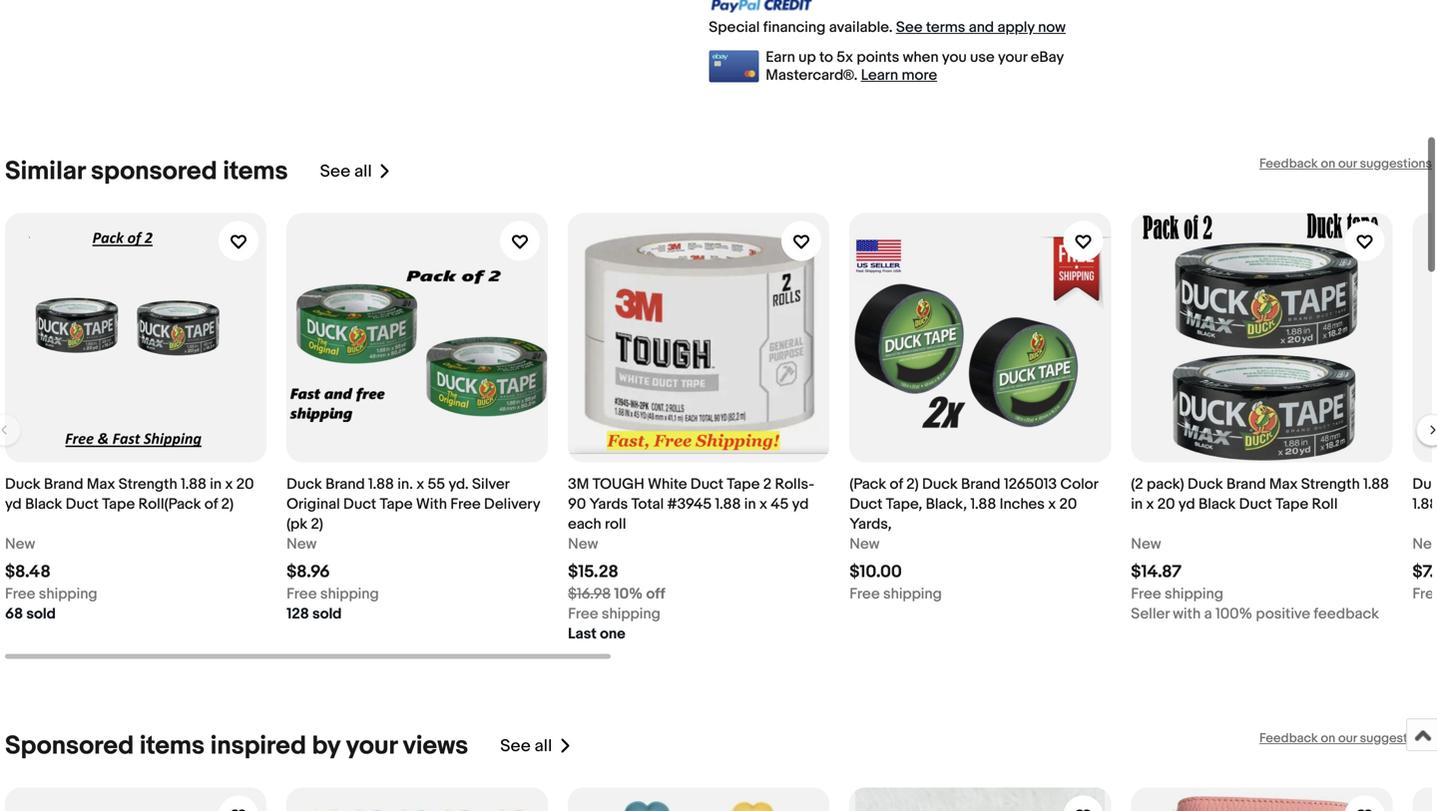 Task type: locate. For each thing, give the bounding box(es) containing it.
each
[[568, 516, 602, 534]]

3 duck from the left
[[922, 476, 958, 494]]

$10.00
[[850, 562, 902, 583]]

1 horizontal spatial items
[[223, 156, 288, 187]]

your right 'by'
[[346, 731, 397, 762]]

0 vertical spatial see all
[[320, 161, 372, 182]]

1 vertical spatial feedback on our suggestions link
[[1260, 731, 1432, 747]]

1 new from the left
[[5, 536, 35, 554]]

shipping down 10%
[[602, 605, 661, 623]]

see all link for sponsored items inspired by your views
[[500, 731, 572, 762]]

4 duck from the left
[[1188, 476, 1223, 494]]

duct inside (pack of 2) duck brand 1265013 color duct tape, black, 1.88 inches x 20 yards, new $10.00 free shipping
[[850, 496, 883, 514]]

4 brand from the left
[[1227, 476, 1266, 494]]

sold inside new $8.48 free shipping 68 sold
[[26, 605, 56, 623]]

0 horizontal spatial see all link
[[320, 156, 392, 187]]

new text field for $8.96
[[287, 535, 317, 555]]

new text field for $10.00
[[850, 535, 880, 555]]

0 vertical spatial see all link
[[320, 156, 392, 187]]

tape,
[[886, 496, 923, 514]]

yd.
[[449, 476, 469, 494]]

0 horizontal spatial all
[[354, 161, 372, 182]]

1 horizontal spatial all
[[535, 736, 552, 757]]

New text field
[[5, 535, 35, 555], [287, 535, 317, 555], [850, 535, 880, 555], [1131, 535, 1161, 555]]

see for inspired
[[500, 736, 531, 757]]

0 vertical spatial on
[[1321, 156, 1336, 172]]

1 horizontal spatial 2)
[[311, 516, 323, 534]]

duck up the 'original'
[[287, 476, 322, 494]]

2 horizontal spatial 20
[[1158, 496, 1175, 514]]

5 new from the left
[[1131, 536, 1161, 554]]

feedback on our suggestions link
[[1260, 156, 1432, 172], [1260, 731, 1432, 747]]

shipping up 68 sold text box at the bottom left of the page
[[39, 585, 97, 603]]

new text field up $14.87 text field
[[1131, 535, 1161, 555]]

0 horizontal spatial strength
[[119, 476, 177, 494]]

1 brand from the left
[[44, 476, 83, 494]]

see all
[[320, 161, 372, 182], [500, 736, 552, 757]]

your
[[998, 48, 1028, 66], [346, 731, 397, 762]]

1.88 inside 'duck brand max strength 1.88 in x 20 yd black duct tape roll(pack of 2)'
[[181, 476, 207, 494]]

(pack
[[850, 476, 886, 494]]

$8.48
[[5, 562, 51, 583]]

1 horizontal spatial see all
[[500, 736, 552, 757]]

0 vertical spatial your
[[998, 48, 1028, 66]]

points
[[857, 48, 900, 66]]

duck
[[5, 476, 41, 494], [287, 476, 322, 494], [922, 476, 958, 494], [1188, 476, 1223, 494]]

2 duck from the left
[[287, 476, 322, 494]]

see all link
[[320, 156, 392, 187], [500, 731, 572, 762]]

by
[[312, 731, 340, 762]]

duct right the 'original'
[[343, 496, 376, 514]]

free up 68
[[5, 585, 35, 603]]

0 vertical spatial our
[[1339, 156, 1357, 172]]

financing
[[763, 18, 826, 36]]

6 new from the left
[[1413, 536, 1437, 554]]

2)
[[907, 476, 919, 494], [221, 496, 234, 514], [311, 516, 323, 534]]

yd up $8.48
[[5, 496, 22, 514]]

terms
[[926, 18, 966, 36]]

duct down '(pack'
[[850, 496, 883, 514]]

new up $8.48 text field
[[5, 536, 35, 554]]

(pk
[[287, 516, 308, 534]]

free shipping text field down $8.48
[[5, 584, 97, 604]]

feedback on our suggestions link for sponsored items inspired by your views
[[1260, 731, 1432, 747]]

learn more
[[861, 66, 937, 84]]

0 vertical spatial feedback on our suggestions link
[[1260, 156, 1432, 172]]

2) inside 'duck brand max strength 1.88 in x 20 yd black duct tape roll(pack of 2)'
[[221, 496, 234, 514]]

1.88 right black,
[[971, 496, 996, 514]]

duct up #3945
[[691, 476, 724, 494]]

black
[[25, 496, 62, 514], [1199, 496, 1236, 514]]

black up the new $14.87 free shipping seller with a 100% positive feedback
[[1199, 496, 1236, 514]]

2) up tape,
[[907, 476, 919, 494]]

new up $14.87 text field
[[1131, 536, 1161, 554]]

duck brand 1.88 in. x 55 yd. silver original duct tape with free delivery (pk 2) new $8.96 free shipping 128 sold
[[287, 476, 540, 623]]

2 on from the top
[[1321, 731, 1336, 747]]

free up seller
[[1131, 585, 1162, 603]]

see for items
[[320, 161, 350, 182]]

0 horizontal spatial sold
[[26, 605, 56, 623]]

1 sold from the left
[[26, 605, 56, 623]]

new text field for $14.87
[[1131, 535, 1161, 555]]

delivery
[[484, 496, 540, 514]]

brand up $8.48
[[44, 476, 83, 494]]

tape inside (2 pack) duck brand max strength 1.88 in x 20 yd black duct tape roll
[[1276, 496, 1309, 514]]

2 horizontal spatial see
[[896, 18, 923, 36]]

new $14.87 free shipping seller with a 100% positive feedback
[[1131, 536, 1379, 623]]

2 suggestions from the top
[[1360, 731, 1432, 747]]

new text field down each
[[568, 535, 598, 555]]

0 horizontal spatial see all
[[320, 161, 372, 182]]

max
[[87, 476, 115, 494], [1270, 476, 1298, 494]]

1 duck from the left
[[5, 476, 41, 494]]

yd inside (2 pack) duck brand max strength 1.88 in x 20 yd black duct tape roll
[[1179, 496, 1195, 514]]

free inside (pack of 2) duck brand 1265013 color duct tape, black, 1.88 inches x 20 yards, new $10.00 free shipping
[[850, 585, 880, 603]]

0 horizontal spatial in
[[210, 476, 222, 494]]

1 vertical spatial 2)
[[221, 496, 234, 514]]

free shipping text field up with
[[1131, 584, 1224, 604]]

of up tape,
[[890, 476, 903, 494]]

seller
[[1131, 605, 1170, 623]]

our
[[1339, 156, 1357, 172], [1339, 731, 1357, 747]]

see all for sponsored items inspired by your views
[[500, 736, 552, 757]]

2 feedback from the top
[[1260, 731, 1318, 747]]

duck up $8.48
[[5, 476, 41, 494]]

1 vertical spatial see all
[[500, 736, 552, 757]]

See all text field
[[500, 736, 552, 757]]

shipping down $10.00
[[883, 585, 942, 603]]

4 new from the left
[[850, 536, 880, 554]]

1 horizontal spatial strength
[[1301, 476, 1360, 494]]

0 horizontal spatial see
[[320, 161, 350, 182]]

free shipping text field down $8.96 text box
[[287, 584, 379, 604]]

0 horizontal spatial new text field
[[568, 535, 598, 555]]

brand inside (pack of 2) duck brand 1265013 color duct tape, black, 1.88 inches x 20 yards, new $10.00 free shipping
[[961, 476, 1001, 494]]

1 strength from the left
[[119, 476, 177, 494]]

new text field up $7.4
[[1413, 535, 1437, 555]]

0 vertical spatial 2)
[[907, 476, 919, 494]]

2 vertical spatial see
[[500, 736, 531, 757]]

duct left roll
[[1239, 496, 1272, 514]]

1 horizontal spatial in
[[744, 496, 756, 514]]

in inside 'duck brand max strength 1.88 in x 20 yd black duct tape roll(pack of 2)'
[[210, 476, 222, 494]]

2 max from the left
[[1270, 476, 1298, 494]]

new text field down yards,
[[850, 535, 880, 555]]

color
[[1061, 476, 1098, 494]]

new $8.48 free shipping 68 sold
[[5, 536, 97, 623]]

0 horizontal spatial of
[[204, 496, 218, 514]]

all for sponsored items inspired by your views
[[535, 736, 552, 757]]

2 strength from the left
[[1301, 476, 1360, 494]]

new text field for $7.4
[[1413, 535, 1437, 555]]

yd down pack)
[[1179, 496, 1195, 514]]

1 max from the left
[[87, 476, 115, 494]]

our for sponsored items inspired by your views
[[1339, 731, 1357, 747]]

shipping inside the new $14.87 free shipping seller with a 100% positive feedback
[[1165, 585, 1224, 603]]

your inside earn up to 5x points when you use your ebay mastercard®.
[[998, 48, 1028, 66]]

feedback on our suggestions for sponsored items inspired by your views
[[1260, 731, 1432, 747]]

1 vertical spatial all
[[535, 736, 552, 757]]

duck up black,
[[922, 476, 958, 494]]

up
[[799, 48, 816, 66]]

New text field
[[568, 535, 598, 555], [1413, 535, 1437, 555]]

x inside (2 pack) duck brand max strength 1.88 in x 20 yd black duct tape roll
[[1146, 496, 1154, 514]]

new down each
[[568, 536, 598, 554]]

you
[[942, 48, 967, 66]]

2 feedback on our suggestions from the top
[[1260, 731, 1432, 747]]

free down $7.4 text field
[[1413, 585, 1437, 603]]

1 horizontal spatial black
[[1199, 496, 1236, 514]]

your down apply
[[998, 48, 1028, 66]]

1 black from the left
[[25, 496, 62, 514]]

strength up roll
[[1301, 476, 1360, 494]]

1 horizontal spatial see
[[500, 736, 531, 757]]

#3945
[[667, 496, 712, 514]]

in
[[210, 476, 222, 494], [744, 496, 756, 514], [1131, 496, 1143, 514]]

tape inside 3m tough white duct tape 2 rolls- 90 yards total #3945 1.88 in x 45 yd each roll new $15.28 $16.98 10% off free shipping last one
[[727, 476, 760, 494]]

black up $8.48 text field
[[25, 496, 62, 514]]

$7.4 text field
[[1413, 562, 1437, 583]]

1 our from the top
[[1339, 156, 1357, 172]]

128
[[287, 605, 309, 623]]

Free text field
[[1413, 584, 1437, 604]]

0 horizontal spatial 20
[[236, 476, 254, 494]]

feedback for similar sponsored items
[[1260, 156, 1318, 172]]

$14.87
[[1131, 562, 1182, 583]]

see all link for similar sponsored items
[[320, 156, 392, 187]]

1 feedback on our suggestions from the top
[[1260, 156, 1432, 172]]

silver
[[472, 476, 509, 494]]

yd right 45
[[792, 496, 809, 514]]

tape down the in.
[[380, 496, 413, 514]]

68 sold text field
[[5, 604, 56, 624]]

shipping up "128 sold" 'text field'
[[320, 585, 379, 603]]

1 horizontal spatial see all link
[[500, 731, 572, 762]]

1 feedback on our suggestions link from the top
[[1260, 156, 1432, 172]]

new down yards,
[[850, 536, 880, 554]]

0 horizontal spatial your
[[346, 731, 397, 762]]

x
[[225, 476, 233, 494], [416, 476, 424, 494], [760, 496, 767, 514], [1048, 496, 1056, 514], [1146, 496, 1154, 514]]

brand up black,
[[961, 476, 1001, 494]]

free up last
[[568, 605, 598, 623]]

sold right 128
[[312, 605, 342, 623]]

new inside (pack of 2) duck brand 1265013 color duct tape, black, 1.88 inches x 20 yards, new $10.00 free shipping
[[850, 536, 880, 554]]

strength inside 'duck brand max strength 1.88 in x 20 yd black duct tape roll(pack of 2)'
[[119, 476, 177, 494]]

new inside duck brand 1.88 in. x 55 yd. silver original duct tape with free delivery (pk 2) new $8.96 free shipping 128 sold
[[287, 536, 317, 554]]

$8.96
[[287, 562, 330, 583]]

1 horizontal spatial new text field
[[1413, 535, 1437, 555]]

Last one text field
[[568, 624, 626, 644]]

1 vertical spatial suggestions
[[1360, 731, 1432, 747]]

$14.87 text field
[[1131, 562, 1182, 583]]

2 horizontal spatial yd
[[1179, 496, 1195, 514]]

now
[[1038, 18, 1066, 36]]

0 horizontal spatial max
[[87, 476, 115, 494]]

brand
[[44, 476, 83, 494], [325, 476, 365, 494], [961, 476, 1001, 494], [1227, 476, 1266, 494]]

new inside new $8.48 free shipping 68 sold
[[5, 536, 35, 554]]

1.88 right #3945
[[715, 496, 741, 514]]

0 vertical spatial feedback
[[1260, 156, 1318, 172]]

new up $7.4
[[1413, 536, 1437, 554]]

strength up roll(pack
[[119, 476, 177, 494]]

2 feedback on our suggestions link from the top
[[1260, 731, 1432, 747]]

20 inside 'duck brand max strength 1.88 in x 20 yd black duct tape roll(pack of 2)'
[[236, 476, 254, 494]]

yd
[[5, 496, 22, 514], [792, 496, 809, 514], [1179, 496, 1195, 514]]

1 horizontal spatial your
[[998, 48, 1028, 66]]

new $7.4 free
[[1413, 536, 1437, 603]]

4 new text field from the left
[[1131, 535, 1161, 555]]

feedback
[[1314, 605, 1379, 623]]

1.88 up roll(pack
[[181, 476, 207, 494]]

of right roll(pack
[[204, 496, 218, 514]]

shipping up with
[[1165, 585, 1224, 603]]

tape
[[727, 476, 760, 494], [102, 496, 135, 514], [380, 496, 413, 514], [1276, 496, 1309, 514]]

0 horizontal spatial yd
[[5, 496, 22, 514]]

See all text field
[[320, 161, 372, 182]]

when
[[903, 48, 939, 66]]

1 horizontal spatial 20
[[1060, 496, 1077, 514]]

1.88 left duc
[[1364, 476, 1389, 494]]

items
[[223, 156, 288, 187], [140, 731, 205, 762]]

earn up to 5x points when you use your ebay mastercard®.
[[766, 48, 1064, 84]]

free shipping text field up one
[[568, 604, 661, 624]]

new text field up $8.48 text field
[[5, 535, 35, 555]]

(pack of 2) duck brand 1265013 color duct tape, black, 1.88 inches x 20 yards, new $10.00 free shipping
[[850, 476, 1098, 603]]

2 yd from the left
[[792, 496, 809, 514]]

available.
[[829, 18, 893, 36]]

1 horizontal spatial yd
[[792, 496, 809, 514]]

more
[[902, 66, 937, 84]]

free shipping text field for $10.00
[[850, 584, 942, 604]]

3 yd from the left
[[1179, 496, 1195, 514]]

earn
[[766, 48, 795, 66]]

tape inside 'duck brand max strength 1.88 in x 20 yd black duct tape roll(pack of 2)'
[[102, 496, 135, 514]]

suggestions for similar sponsored items
[[1360, 156, 1432, 172]]

1 suggestions from the top
[[1360, 156, 1432, 172]]

0 vertical spatial feedback on our suggestions
[[1260, 156, 1432, 172]]

Free shipping text field
[[5, 584, 97, 604], [287, 584, 379, 604], [850, 584, 942, 604], [1131, 584, 1224, 604], [568, 604, 661, 624]]

1 on from the top
[[1321, 156, 1336, 172]]

duck right pack)
[[1188, 476, 1223, 494]]

1 vertical spatial see
[[320, 161, 350, 182]]

1 horizontal spatial sold
[[312, 605, 342, 623]]

10%
[[614, 585, 643, 603]]

paypal credit image
[[709, 0, 813, 13]]

1 vertical spatial items
[[140, 731, 205, 762]]

1 feedback from the top
[[1260, 156, 1318, 172]]

1 vertical spatial feedback on our suggestions
[[1260, 731, 1432, 747]]

last
[[568, 625, 597, 643]]

new down "(pk"
[[287, 536, 317, 554]]

see all for similar sponsored items
[[320, 161, 372, 182]]

roll
[[605, 516, 626, 534]]

items left see all text field
[[223, 156, 288, 187]]

0 vertical spatial suggestions
[[1360, 156, 1432, 172]]

3m
[[568, 476, 589, 494]]

brand inside (2 pack) duck brand max strength 1.88 in x 20 yd black duct tape roll
[[1227, 476, 1266, 494]]

free shipping text field down $10.00
[[850, 584, 942, 604]]

2 new text field from the left
[[1413, 535, 1437, 555]]

3 new from the left
[[568, 536, 598, 554]]

2 horizontal spatial 2)
[[907, 476, 919, 494]]

feedback on our suggestions
[[1260, 156, 1432, 172], [1260, 731, 1432, 747]]

1 vertical spatial on
[[1321, 731, 1336, 747]]

in.
[[397, 476, 413, 494]]

sold right 68
[[26, 605, 56, 623]]

items left inspired
[[140, 731, 205, 762]]

tape left the 2
[[727, 476, 760, 494]]

1 vertical spatial of
[[204, 496, 218, 514]]

brand right pack)
[[1227, 476, 1266, 494]]

2 new from the left
[[287, 536, 317, 554]]

tape left roll
[[1276, 496, 1309, 514]]

in inside 3m tough white duct tape 2 rolls- 90 yards total #3945 1.88 in x 45 yd each roll new $15.28 $16.98 10% off free shipping last one
[[744, 496, 756, 514]]

1.88 left the in.
[[368, 476, 394, 494]]

0 horizontal spatial items
[[140, 731, 205, 762]]

free
[[450, 496, 481, 514], [5, 585, 35, 603], [287, 585, 317, 603], [850, 585, 880, 603], [1131, 585, 1162, 603], [1413, 585, 1437, 603], [568, 605, 598, 623]]

1 yd from the left
[[5, 496, 22, 514]]

2 black from the left
[[1199, 496, 1236, 514]]

feedback
[[1260, 156, 1318, 172], [1260, 731, 1318, 747]]

2) right "(pk"
[[311, 516, 323, 534]]

2 our from the top
[[1339, 731, 1357, 747]]

in inside (2 pack) duck brand max strength 1.88 in x 20 yd black duct tape roll
[[1131, 496, 1143, 514]]

free down $10.00
[[850, 585, 880, 603]]

yards,
[[850, 516, 892, 534]]

2) right roll(pack
[[221, 496, 234, 514]]

on for similar sponsored items
[[1321, 156, 1336, 172]]

20 inside (pack of 2) duck brand 1265013 color duct tape, black, 1.88 inches x 20 yards, new $10.00 free shipping
[[1060, 496, 1077, 514]]

suggestions
[[1360, 156, 1432, 172], [1360, 731, 1432, 747]]

tape left roll(pack
[[102, 496, 135, 514]]

2 vertical spatial 2)
[[311, 516, 323, 534]]

1 horizontal spatial max
[[1270, 476, 1298, 494]]

of
[[890, 476, 903, 494], [204, 496, 218, 514]]

1 vertical spatial see all link
[[500, 731, 572, 762]]

2 brand from the left
[[325, 476, 365, 494]]

2 new text field from the left
[[287, 535, 317, 555]]

duct up new $8.48 free shipping 68 sold
[[66, 496, 99, 514]]

new text field down "(pk"
[[287, 535, 317, 555]]

1 vertical spatial feedback
[[1260, 731, 1318, 747]]

2 horizontal spatial in
[[1131, 496, 1143, 514]]

1 vertical spatial our
[[1339, 731, 1357, 747]]

0 horizontal spatial black
[[25, 496, 62, 514]]

our for similar sponsored items
[[1339, 156, 1357, 172]]

$8.96 text field
[[287, 562, 330, 583]]

1 horizontal spatial of
[[890, 476, 903, 494]]

0 vertical spatial of
[[890, 476, 903, 494]]

duc
[[1413, 476, 1437, 514]]

3 brand from the left
[[961, 476, 1001, 494]]

1 new text field from the left
[[5, 535, 35, 555]]

0 horizontal spatial 2)
[[221, 496, 234, 514]]

20
[[236, 476, 254, 494], [1060, 496, 1077, 514], [1158, 496, 1175, 514]]

special financing available. see terms and apply now
[[709, 18, 1066, 36]]

2 sold from the left
[[312, 605, 342, 623]]

0 vertical spatial all
[[354, 161, 372, 182]]

3 new text field from the left
[[850, 535, 880, 555]]

1.88 inside (2 pack) duck brand max strength 1.88 in x 20 yd black duct tape roll
[[1364, 476, 1389, 494]]

on
[[1321, 156, 1336, 172], [1321, 731, 1336, 747]]

yards
[[590, 496, 628, 514]]

1 new text field from the left
[[568, 535, 598, 555]]

sold inside duck brand 1.88 in. x 55 yd. silver original duct tape with free delivery (pk 2) new $8.96 free shipping 128 sold
[[312, 605, 342, 623]]

new inside 3m tough white duct tape 2 rolls- 90 yards total #3945 1.88 in x 45 yd each roll new $15.28 $16.98 10% off free shipping last one
[[568, 536, 598, 554]]

duct inside 'duck brand max strength 1.88 in x 20 yd black duct tape roll(pack of 2)'
[[66, 496, 99, 514]]

brand up the 'original'
[[325, 476, 365, 494]]



Task type: describe. For each thing, give the bounding box(es) containing it.
to
[[820, 48, 833, 66]]

2) inside duck brand 1.88 in. x 55 yd. silver original duct tape with free delivery (pk 2) new $8.96 free shipping 128 sold
[[311, 516, 323, 534]]

1265013
[[1004, 476, 1057, 494]]

shipping inside (pack of 2) duck brand 1265013 color duct tape, black, 1.88 inches x 20 yards, new $10.00 free shipping
[[883, 585, 942, 603]]

(2
[[1131, 476, 1144, 494]]

feedback for sponsored items inspired by your views
[[1260, 731, 1318, 747]]

free shipping text field for $8.96
[[287, 584, 379, 604]]

duct inside (2 pack) duck brand max strength 1.88 in x 20 yd black duct tape roll
[[1239, 496, 1272, 514]]

2
[[763, 476, 772, 494]]

sponsored
[[5, 731, 134, 762]]

0 vertical spatial see
[[896, 18, 923, 36]]

yd inside 3m tough white duct tape 2 rolls- 90 yards total #3945 1.88 in x 45 yd each roll new $15.28 $16.98 10% off free shipping last one
[[792, 496, 809, 514]]

white
[[648, 476, 687, 494]]

feedback on our suggestions link for similar sponsored items
[[1260, 156, 1432, 172]]

free inside 3m tough white duct tape 2 rolls- 90 yards total #3945 1.88 in x 45 yd each roll new $15.28 $16.98 10% off free shipping last one
[[568, 605, 598, 623]]

sponsored
[[91, 156, 217, 187]]

with
[[416, 496, 447, 514]]

2) inside (pack of 2) duck brand 1265013 color duct tape, black, 1.88 inches x 20 yards, new $10.00 free shipping
[[907, 476, 919, 494]]

free shipping text field for $14.87
[[1131, 584, 1224, 604]]

sponsored items inspired by your views
[[5, 731, 468, 762]]

brand inside duck brand 1.88 in. x 55 yd. silver original duct tape with free delivery (pk 2) new $8.96 free shipping 128 sold
[[325, 476, 365, 494]]

$15.28
[[568, 562, 619, 583]]

free shipping text field for $8.48
[[5, 584, 97, 604]]

90
[[568, 496, 586, 514]]

of inside (pack of 2) duck brand 1265013 color duct tape, black, 1.88 inches x 20 yards, new $10.00 free shipping
[[890, 476, 903, 494]]

roll(pack
[[138, 496, 201, 514]]

off
[[646, 585, 665, 603]]

learn
[[861, 66, 898, 84]]

positive
[[1256, 605, 1311, 623]]

$10.00 text field
[[850, 562, 902, 583]]

68
[[5, 605, 23, 623]]

$15.28 text field
[[568, 562, 619, 583]]

1.88 inside duck brand 1.88 in. x 55 yd. silver original duct tape with free delivery (pk 2) new $8.96 free shipping 128 sold
[[368, 476, 394, 494]]

strength inside (2 pack) duck brand max strength 1.88 in x 20 yd black duct tape roll
[[1301, 476, 1360, 494]]

ebay mastercard image
[[709, 50, 759, 82]]

max inside 'duck brand max strength 1.88 in x 20 yd black duct tape roll(pack of 2)'
[[87, 476, 115, 494]]

max inside (2 pack) duck brand max strength 1.88 in x 20 yd black duct tape roll
[[1270, 476, 1298, 494]]

previous price $16.98 10% off text field
[[568, 584, 665, 604]]

0 vertical spatial items
[[223, 156, 288, 187]]

brand inside 'duck brand max strength 1.88 in x 20 yd black duct tape roll(pack of 2)'
[[44, 476, 83, 494]]

3m tough white duct tape 2 rolls- 90 yards total #3945 1.88 in x 45 yd each roll new $15.28 $16.98 10% off free shipping last one
[[568, 476, 815, 643]]

see terms and apply now link
[[896, 18, 1066, 36]]

128 sold text field
[[287, 604, 342, 624]]

$16.98
[[568, 585, 611, 603]]

free inside the new $14.87 free shipping seller with a 100% positive feedback
[[1131, 585, 1162, 603]]

black,
[[926, 496, 967, 514]]

inches
[[1000, 496, 1045, 514]]

duct inside duck brand 1.88 in. x 55 yd. silver original duct tape with free delivery (pk 2) new $8.96 free shipping 128 sold
[[343, 496, 376, 514]]

apply
[[998, 18, 1035, 36]]

shipping inside 3m tough white duct tape 2 rolls- 90 yards total #3945 1.88 in x 45 yd each roll new $15.28 $16.98 10% off free shipping last one
[[602, 605, 661, 623]]

free up 128
[[287, 585, 317, 603]]

black inside 'duck brand max strength 1.88 in x 20 yd black duct tape roll(pack of 2)'
[[25, 496, 62, 514]]

similar
[[5, 156, 85, 187]]

inspired
[[210, 731, 306, 762]]

shipping inside new $8.48 free shipping 68 sold
[[39, 585, 97, 603]]

$8.48 text field
[[5, 562, 51, 583]]

of inside 'duck brand max strength 1.88 in x 20 yd black duct tape roll(pack of 2)'
[[204, 496, 218, 514]]

1.88 inside (pack of 2) duck brand 1265013 color duct tape, black, 1.88 inches x 20 yards, new $10.00 free shipping
[[971, 496, 996, 514]]

x inside 3m tough white duct tape 2 rolls- 90 yards total #3945 1.88 in x 45 yd each roll new $15.28 $16.98 10% off free shipping last one
[[760, 496, 767, 514]]

tough
[[593, 476, 645, 494]]

roll
[[1312, 496, 1338, 514]]

on for sponsored items inspired by your views
[[1321, 731, 1336, 747]]

new text field for $8.48
[[5, 535, 35, 555]]

pack)
[[1147, 476, 1184, 494]]

20 inside (2 pack) duck brand max strength 1.88 in x 20 yd black duct tape roll
[[1158, 496, 1175, 514]]

original
[[287, 496, 340, 514]]

x inside duck brand 1.88 in. x 55 yd. silver original duct tape with free delivery (pk 2) new $8.96 free shipping 128 sold
[[416, 476, 424, 494]]

feedback on our suggestions for similar sponsored items
[[1260, 156, 1432, 172]]

total
[[631, 496, 664, 514]]

duck inside (2 pack) duck brand max strength 1.88 in x 20 yd black duct tape roll
[[1188, 476, 1223, 494]]

shipping inside duck brand 1.88 in. x 55 yd. silver original duct tape with free delivery (pk 2) new $8.96 free shipping 128 sold
[[320, 585, 379, 603]]

black inside (2 pack) duck brand max strength 1.88 in x 20 yd black duct tape roll
[[1199, 496, 1236, 514]]

one
[[600, 625, 626, 643]]

yd inside 'duck brand max strength 1.88 in x 20 yd black duct tape roll(pack of 2)'
[[5, 496, 22, 514]]

45
[[771, 496, 789, 514]]

mastercard®.
[[766, 66, 858, 84]]

1.88 inside 3m tough white duct tape 2 rolls- 90 yards total #3945 1.88 in x 45 yd each roll new $15.28 $16.98 10% off free shipping last one
[[715, 496, 741, 514]]

duck inside duck brand 1.88 in. x 55 yd. silver original duct tape with free delivery (pk 2) new $8.96 free shipping 128 sold
[[287, 476, 322, 494]]

1 vertical spatial your
[[346, 731, 397, 762]]

use
[[970, 48, 995, 66]]

similar sponsored items
[[5, 156, 288, 187]]

learn more link
[[861, 66, 937, 84]]

and
[[969, 18, 994, 36]]

free inside new $8.48 free shipping 68 sold
[[5, 585, 35, 603]]

new inside the new $14.87 free shipping seller with a 100% positive feedback
[[1131, 536, 1161, 554]]

duck inside (pack of 2) duck brand 1265013 color duct tape, black, 1.88 inches x 20 yards, new $10.00 free shipping
[[922, 476, 958, 494]]

rolls-
[[775, 476, 815, 494]]

55
[[428, 476, 445, 494]]

new text field for $15.28
[[568, 535, 598, 555]]

views
[[403, 731, 468, 762]]

free down yd.
[[450, 496, 481, 514]]

special
[[709, 18, 760, 36]]

duct inside 3m tough white duct tape 2 rolls- 90 yards total #3945 1.88 in x 45 yd each roll new $15.28 $16.98 10% off free shipping last one
[[691, 476, 724, 494]]

x inside 'duck brand max strength 1.88 in x 20 yd black duct tape roll(pack of 2)'
[[225, 476, 233, 494]]

x inside (pack of 2) duck brand 1265013 color duct tape, black, 1.88 inches x 20 yards, new $10.00 free shipping
[[1048, 496, 1056, 514]]

100%
[[1216, 605, 1253, 623]]

ebay
[[1031, 48, 1064, 66]]

Seller with a 100% positive feedback text field
[[1131, 604, 1379, 624]]

duck inside 'duck brand max strength 1.88 in x 20 yd black duct tape roll(pack of 2)'
[[5, 476, 41, 494]]

with
[[1173, 605, 1201, 623]]

duck brand max strength 1.88 in x 20 yd black duct tape roll(pack of 2)
[[5, 476, 254, 514]]

tape inside duck brand 1.88 in. x 55 yd. silver original duct tape with free delivery (pk 2) new $8.96 free shipping 128 sold
[[380, 496, 413, 514]]

a
[[1204, 605, 1212, 623]]

(2 pack) duck brand max strength 1.88 in x 20 yd black duct tape roll
[[1131, 476, 1389, 514]]

$7.4
[[1413, 562, 1437, 583]]

suggestions for sponsored items inspired by your views
[[1360, 731, 1432, 747]]

all for similar sponsored items
[[354, 161, 372, 182]]

5x
[[837, 48, 853, 66]]



Task type: vqa. For each thing, say whether or not it's contained in the screenshot.


